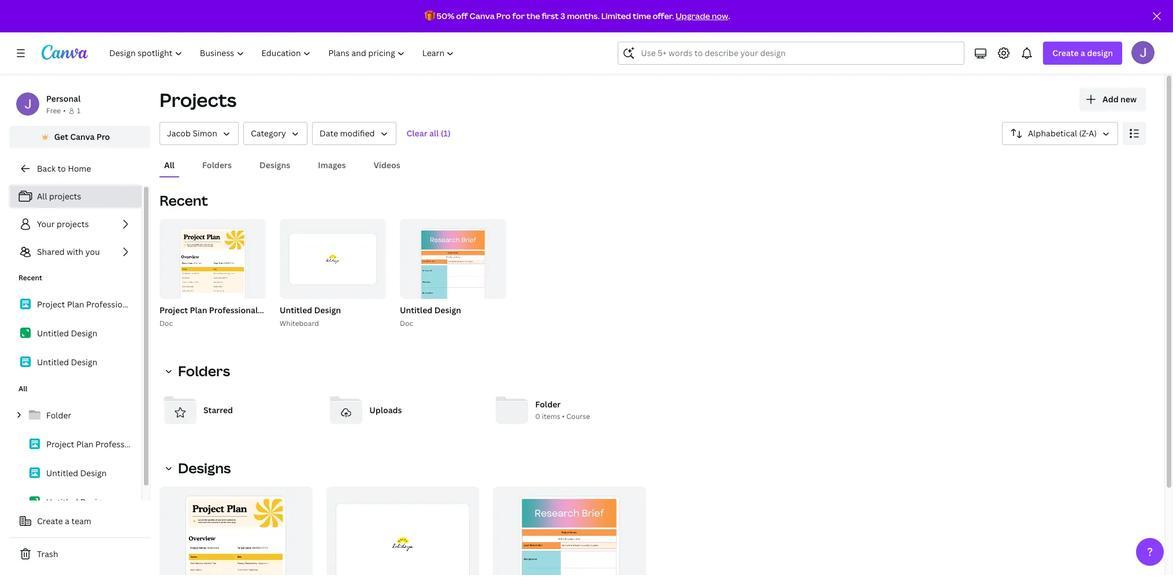 Task type: locate. For each thing, give the bounding box(es) containing it.
canva right "get"
[[70, 131, 95, 142]]

time
[[633, 10, 651, 21]]

create left design on the top right of page
[[1053, 47, 1079, 58]]

clear all (1)
[[407, 128, 451, 139]]

canva
[[470, 10, 495, 21], [70, 131, 95, 142]]

2 vertical spatial list
[[9, 403, 142, 514]]

personal
[[46, 93, 81, 104]]

2 list from the top
[[9, 292, 142, 375]]

0 vertical spatial designs
[[260, 160, 290, 171]]

pro left for
[[496, 10, 511, 21]]

.
[[728, 10, 730, 21]]

list
[[9, 185, 142, 264], [9, 292, 142, 375], [9, 403, 142, 514]]

off
[[456, 10, 468, 21]]

2 untitled design link from the top
[[9, 350, 142, 375]]

first
[[542, 10, 559, 21]]

create inside dropdown button
[[1053, 47, 1079, 58]]

untitled design for third the untitled design link
[[46, 468, 107, 479]]

jacob
[[167, 128, 191, 139]]

0 vertical spatial projects
[[49, 191, 81, 202]]

uploads link
[[326, 390, 482, 431]]

jacob simon image
[[1132, 41, 1155, 64]]

doc left in
[[260, 305, 276, 316]]

a inside dropdown button
[[1081, 47, 1085, 58]]

untitled design for 1st the untitled design link
[[37, 328, 97, 339]]

0 vertical spatial folders
[[202, 160, 232, 171]]

3 list from the top
[[9, 403, 142, 514]]

3 untitled design link from the top
[[9, 461, 142, 486]]

doc down corporate
[[400, 318, 413, 328]]

0 horizontal spatial designs
[[178, 458, 231, 477]]

course
[[567, 412, 590, 422]]

projects for your projects
[[57, 218, 89, 229]]

🎁
[[425, 10, 435, 21]]

0 vertical spatial recent
[[160, 191, 208, 210]]

3
[[561, 10, 565, 21]]

projects down back to home
[[49, 191, 81, 202]]

1 vertical spatial folders
[[178, 361, 230, 380]]

0 horizontal spatial folder
[[46, 410, 71, 421]]

1 vertical spatial pro
[[97, 131, 110, 142]]

a)
[[1089, 128, 1097, 139]]

Sort by button
[[1002, 122, 1118, 145]]

1 horizontal spatial create
[[1053, 47, 1079, 58]]

now
[[712, 10, 728, 21]]

2 untitled design button from the left
[[400, 303, 461, 318]]

modified
[[340, 128, 375, 139]]

simon
[[193, 128, 217, 139]]

folder
[[535, 399, 561, 410], [46, 410, 71, 421]]

folders
[[202, 160, 232, 171], [178, 361, 230, 380]]

design
[[1087, 47, 1113, 58]]

style
[[414, 305, 434, 316]]

create a design
[[1053, 47, 1113, 58]]

1 vertical spatial designs
[[178, 458, 231, 477]]

untitled for 4th the untitled design link from the top of the page
[[46, 497, 78, 507]]

1 vertical spatial •
[[562, 412, 565, 422]]

2 horizontal spatial all
[[164, 160, 175, 171]]

create
[[1053, 47, 1079, 58], [37, 516, 63, 527]]

1 horizontal spatial doc
[[260, 305, 276, 316]]

1 horizontal spatial •
[[562, 412, 565, 422]]

0 horizontal spatial create
[[37, 516, 63, 527]]

for
[[512, 10, 525, 21]]

untitled for third the untitled design link
[[46, 468, 78, 479]]

recent down all button
[[160, 191, 208, 210]]

canva right off
[[470, 10, 495, 21]]

a left team
[[65, 516, 69, 527]]

pro up the back to home link
[[97, 131, 110, 142]]

free
[[46, 106, 61, 116]]

alphabetical (z-a)
[[1028, 128, 1097, 139]]

create inside button
[[37, 516, 63, 527]]

0 horizontal spatial recent
[[18, 273, 42, 283]]

jacob simon
[[167, 128, 217, 139]]

folder for folder 0 items • course
[[535, 399, 561, 410]]

0 vertical spatial •
[[63, 106, 66, 116]]

trash link
[[9, 543, 150, 566]]

untitled for 1st the untitled design link
[[37, 328, 69, 339]]

folders down simon
[[202, 160, 232, 171]]

untitled
[[280, 305, 312, 316], [400, 305, 433, 316], [37, 328, 69, 339], [37, 357, 69, 368], [46, 468, 78, 479], [46, 497, 78, 507]]

projects
[[160, 87, 237, 112]]

(1)
[[441, 128, 451, 139]]

None search field
[[618, 42, 965, 65]]

back to home link
[[9, 157, 150, 180]]

1 horizontal spatial a
[[1081, 47, 1085, 58]]

• right free
[[63, 106, 66, 116]]

team
[[71, 516, 91, 527]]

1 horizontal spatial designs
[[260, 160, 290, 171]]

2 horizontal spatial doc
[[400, 318, 413, 328]]

add new button
[[1080, 88, 1146, 111]]

create left team
[[37, 516, 63, 527]]

new
[[1121, 94, 1137, 105]]

1 horizontal spatial all
[[37, 191, 47, 202]]

0 vertical spatial create
[[1053, 47, 1079, 58]]

recent down shared at the left of the page
[[18, 273, 42, 283]]

1 vertical spatial canva
[[70, 131, 95, 142]]

plan
[[190, 305, 207, 316]]

all
[[164, 160, 175, 171], [37, 191, 47, 202], [18, 384, 27, 394]]

0 horizontal spatial a
[[65, 516, 69, 527]]

folder inside folder 0 items • course
[[535, 399, 561, 410]]

0 vertical spatial list
[[9, 185, 142, 264]]

1 vertical spatial a
[[65, 516, 69, 527]]

months.
[[567, 10, 600, 21]]

all inside button
[[164, 160, 175, 171]]

1 vertical spatial projects
[[57, 218, 89, 229]]

1 horizontal spatial folder
[[535, 399, 561, 410]]

0 horizontal spatial canva
[[70, 131, 95, 142]]

• right items
[[562, 412, 565, 422]]

get canva pro button
[[9, 126, 150, 148]]

0 vertical spatial a
[[1081, 47, 1085, 58]]

design for third the untitled design link
[[80, 468, 107, 479]]

0 vertical spatial all
[[164, 160, 175, 171]]

projects
[[49, 191, 81, 202], [57, 218, 89, 229]]

projects right the your
[[57, 218, 89, 229]]

all button
[[160, 154, 179, 176]]

items
[[542, 412, 560, 422]]

0 horizontal spatial untitled design button
[[280, 303, 341, 318]]

1 vertical spatial create
[[37, 516, 63, 527]]

project plan professional doc in yellow black friendly corporate style doc
[[160, 305, 434, 328]]

in
[[277, 305, 285, 316]]

folder for folder
[[46, 410, 71, 421]]

folders up starred
[[178, 361, 230, 380]]

(z-
[[1079, 128, 1089, 139]]

clear
[[407, 128, 427, 139]]

1 untitled design button from the left
[[280, 303, 341, 318]]

design for 3rd the untitled design link from the bottom
[[71, 357, 97, 368]]

a left design on the top right of page
[[1081, 47, 1085, 58]]

projects for all projects
[[49, 191, 81, 202]]

back to home
[[37, 163, 91, 174]]

starred
[[203, 405, 233, 416]]

shared
[[37, 246, 65, 257]]

1 horizontal spatial untitled design button
[[400, 303, 461, 318]]

design
[[314, 305, 341, 316], [434, 305, 461, 316], [71, 328, 97, 339], [71, 357, 97, 368], [80, 468, 107, 479], [80, 497, 107, 507]]

1 vertical spatial all
[[37, 191, 47, 202]]

1 horizontal spatial canva
[[470, 10, 495, 21]]

limited
[[601, 10, 631, 21]]

doc inside untitled design doc
[[400, 318, 413, 328]]

1 vertical spatial list
[[9, 292, 142, 375]]

a inside button
[[65, 516, 69, 527]]

your projects
[[37, 218, 89, 229]]

recent
[[160, 191, 208, 210], [18, 273, 42, 283]]

untitled for 3rd the untitled design link from the bottom
[[37, 357, 69, 368]]

a
[[1081, 47, 1085, 58], [65, 516, 69, 527]]

list containing untitled design
[[9, 292, 142, 375]]

0 horizontal spatial all
[[18, 384, 27, 394]]

design inside "untitled design whiteboard"
[[314, 305, 341, 316]]

you
[[85, 246, 100, 257]]

1 list from the top
[[9, 185, 142, 264]]

design for 1st the untitled design link
[[71, 328, 97, 339]]

folder inside folder "link"
[[46, 410, 71, 421]]

to
[[58, 163, 66, 174]]

1 horizontal spatial pro
[[496, 10, 511, 21]]

0 horizontal spatial pro
[[97, 131, 110, 142]]

1 vertical spatial recent
[[18, 273, 42, 283]]

untitled inside "untitled design whiteboard"
[[280, 305, 312, 316]]

folder link
[[9, 403, 142, 428]]

create a team button
[[9, 510, 150, 533]]

1
[[77, 106, 80, 116]]

doc down project
[[160, 318, 173, 328]]

•
[[63, 106, 66, 116], [562, 412, 565, 422]]

with
[[67, 246, 83, 257]]



Task type: describe. For each thing, give the bounding box(es) containing it.
corporate
[[372, 305, 412, 316]]

trash
[[37, 549, 58, 560]]

folders inside button
[[202, 160, 232, 171]]

alphabetical
[[1028, 128, 1077, 139]]

Owner button
[[160, 122, 239, 145]]

folder 0 items • course
[[535, 399, 590, 422]]

designs inside dropdown button
[[178, 458, 231, 477]]

get canva pro
[[54, 131, 110, 142]]

all projects link
[[9, 185, 142, 208]]

1 untitled design link from the top
[[9, 321, 142, 346]]

create for create a design
[[1053, 47, 1079, 58]]

list containing folder
[[9, 403, 142, 514]]

category
[[251, 128, 286, 139]]

starred link
[[160, 390, 316, 431]]

top level navigation element
[[102, 42, 464, 65]]

design for 4th the untitled design link from the top of the page
[[80, 497, 107, 507]]

back
[[37, 163, 56, 174]]

designs inside button
[[260, 160, 290, 171]]

friendly
[[338, 305, 370, 316]]

0 horizontal spatial doc
[[160, 318, 173, 328]]

🎁 50% off canva pro for the first 3 months. limited time offer. upgrade now .
[[425, 10, 730, 21]]

pro inside button
[[97, 131, 110, 142]]

a for design
[[1081, 47, 1085, 58]]

offer.
[[653, 10, 674, 21]]

folders button
[[198, 154, 236, 176]]

all for all button
[[164, 160, 175, 171]]

home
[[68, 163, 91, 174]]

whiteboard
[[280, 318, 319, 328]]

professional
[[209, 305, 258, 316]]

0
[[535, 412, 540, 422]]

Date modified button
[[312, 122, 396, 145]]

project
[[160, 305, 188, 316]]

all for all projects
[[37, 191, 47, 202]]

date modified
[[320, 128, 375, 139]]

shared with you link
[[9, 240, 142, 264]]

untitled design whiteboard
[[280, 305, 341, 328]]

50%
[[437, 10, 455, 21]]

0 vertical spatial canva
[[470, 10, 495, 21]]

get
[[54, 131, 68, 142]]

folders inside dropdown button
[[178, 361, 230, 380]]

shared with you
[[37, 246, 100, 257]]

project plan professional doc in yellow black friendly corporate style button
[[160, 303, 434, 318]]

• inside folder 0 items • course
[[562, 412, 565, 422]]

designs button
[[255, 154, 295, 176]]

folders button
[[160, 360, 237, 383]]

date
[[320, 128, 338, 139]]

untitled inside untitled design doc
[[400, 305, 433, 316]]

add new
[[1103, 94, 1137, 105]]

4 untitled design link from the top
[[9, 490, 142, 514]]

images button
[[313, 154, 351, 176]]

create for create a team
[[37, 516, 63, 527]]

all
[[429, 128, 439, 139]]

upgrade now button
[[676, 10, 728, 21]]

design inside untitled design doc
[[434, 305, 461, 316]]

uploads
[[369, 405, 402, 416]]

your
[[37, 218, 55, 229]]

untitled design button for untitled design whiteboard
[[280, 303, 341, 318]]

canva inside get canva pro button
[[70, 131, 95, 142]]

0 vertical spatial pro
[[496, 10, 511, 21]]

untitled design for 3rd the untitled design link from the bottom
[[37, 357, 97, 368]]

Category button
[[243, 122, 308, 145]]

create a team
[[37, 516, 91, 527]]

add
[[1103, 94, 1119, 105]]

a for team
[[65, 516, 69, 527]]

Search search field
[[641, 42, 942, 64]]

videos
[[374, 160, 400, 171]]

your projects link
[[9, 213, 142, 236]]

black
[[314, 305, 336, 316]]

list containing all projects
[[9, 185, 142, 264]]

2 vertical spatial all
[[18, 384, 27, 394]]

untitled design doc
[[400, 305, 461, 328]]

designs button
[[160, 457, 238, 480]]

upgrade
[[676, 10, 710, 21]]

clear all (1) link
[[401, 122, 456, 145]]

yellow
[[287, 305, 312, 316]]

1 horizontal spatial recent
[[160, 191, 208, 210]]

untitled design button for untitled design doc
[[400, 303, 461, 318]]

the
[[527, 10, 540, 21]]

0 horizontal spatial •
[[63, 106, 66, 116]]

create a design button
[[1044, 42, 1122, 65]]

images
[[318, 160, 346, 171]]

videos button
[[369, 154, 405, 176]]

all projects
[[37, 191, 81, 202]]

free •
[[46, 106, 66, 116]]

untitled design for 4th the untitled design link from the top of the page
[[46, 497, 107, 507]]



Task type: vqa. For each thing, say whether or not it's contained in the screenshot.
FREE •
yes



